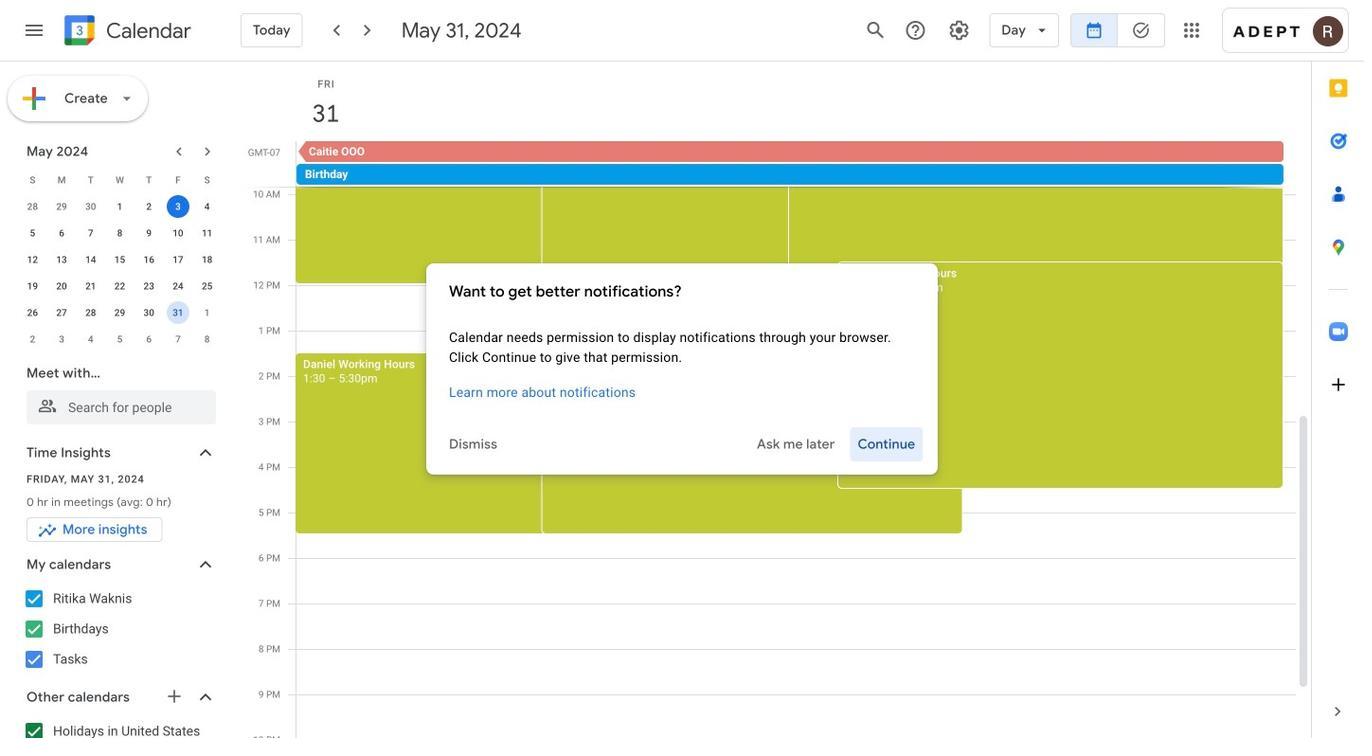 Task type: locate. For each thing, give the bounding box(es) containing it.
1 horizontal spatial heading
[[449, 280, 915, 303]]

april 30 element
[[79, 195, 102, 218]]

tab list
[[1312, 62, 1364, 685]]

row
[[288, 141, 1311, 187], [18, 167, 222, 193], [18, 193, 222, 220], [18, 220, 222, 246], [18, 246, 222, 273], [18, 273, 222, 299], [18, 299, 222, 326], [18, 326, 222, 352]]

june 6 element
[[138, 328, 160, 351]]

0 vertical spatial cell
[[296, 141, 1295, 187]]

16 element
[[138, 248, 160, 271]]

heading
[[102, 19, 191, 42], [449, 280, 915, 303]]

row group
[[18, 193, 222, 352]]

22 element
[[108, 275, 131, 298]]

june 7 element
[[167, 328, 189, 351]]

20 element
[[50, 275, 73, 298]]

alert dialog
[[426, 263, 938, 475]]

grid
[[243, 62, 1311, 738]]

5 element
[[21, 222, 44, 244]]

31 element
[[167, 301, 189, 324]]

24 element
[[167, 275, 189, 298]]

23 element
[[138, 275, 160, 298]]

april 29 element
[[50, 195, 73, 218]]

26 element
[[21, 301, 44, 324]]

14 element
[[79, 248, 102, 271]]

0 horizontal spatial heading
[[102, 19, 191, 42]]

18 element
[[196, 248, 219, 271]]

june 8 element
[[196, 328, 219, 351]]

1 element
[[108, 195, 131, 218]]

6 element
[[50, 222, 73, 244]]

None search field
[[0, 356, 235, 424]]

27 element
[[50, 301, 73, 324]]

8 element
[[108, 222, 131, 244]]

cell
[[296, 141, 1295, 187], [163, 193, 193, 220], [163, 299, 193, 326]]

30 element
[[138, 301, 160, 324]]

2 vertical spatial cell
[[163, 299, 193, 326]]

4 element
[[196, 195, 219, 218]]

2 element
[[138, 195, 160, 218]]

1 vertical spatial cell
[[163, 193, 193, 220]]

main drawer image
[[23, 19, 45, 42]]

21 element
[[79, 275, 102, 298]]

0 vertical spatial heading
[[102, 19, 191, 42]]

25 element
[[196, 275, 219, 298]]

june 4 element
[[79, 328, 102, 351]]



Task type: describe. For each thing, give the bounding box(es) containing it.
19 element
[[21, 275, 44, 298]]

heading inside calendar element
[[102, 19, 191, 42]]

april 28 element
[[21, 195, 44, 218]]

calendar element
[[61, 11, 191, 53]]

17 element
[[167, 248, 189, 271]]

7 element
[[79, 222, 102, 244]]

28 element
[[79, 301, 102, 324]]

11 element
[[196, 222, 219, 244]]

9 element
[[138, 222, 160, 244]]

3, today element
[[167, 195, 189, 218]]

june 1 element
[[196, 301, 219, 324]]

cell for june 1 element
[[163, 299, 193, 326]]

15 element
[[108, 248, 131, 271]]

13 element
[[50, 248, 73, 271]]

june 2 element
[[21, 328, 44, 351]]

1 vertical spatial heading
[[449, 280, 915, 303]]

10 element
[[167, 222, 189, 244]]

may 2024 grid
[[18, 167, 222, 352]]

friday, may 31 element
[[304, 69, 348, 135]]

12 element
[[21, 248, 44, 271]]

cell for the '4' element
[[163, 193, 193, 220]]

june 3 element
[[50, 328, 73, 351]]

29 element
[[108, 301, 131, 324]]

june 5 element
[[108, 328, 131, 351]]

my calendars list
[[4, 584, 235, 675]]



Task type: vqa. For each thing, say whether or not it's contained in the screenshot.
my calendars list
yes



